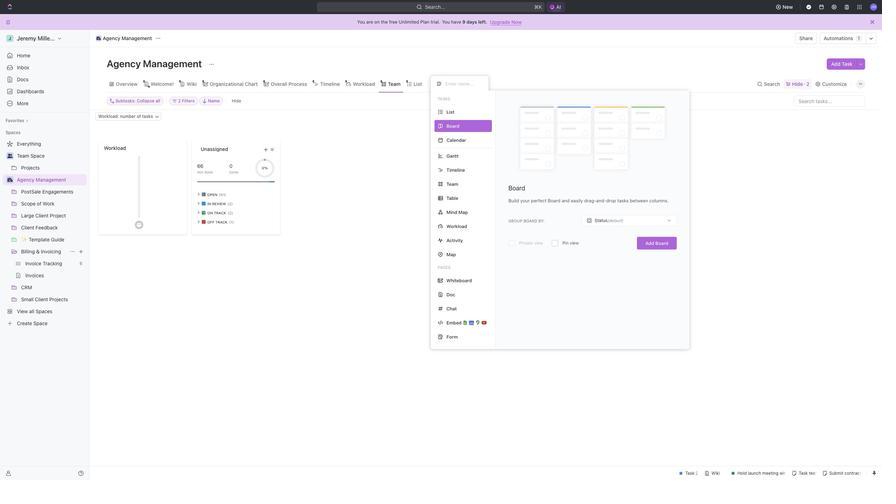 Task type: describe. For each thing, give the bounding box(es) containing it.
wiki link
[[185, 79, 197, 89]]

&
[[36, 249, 40, 255]]

add task button
[[827, 58, 857, 70]]

(default)
[[607, 218, 623, 223]]

0 vertical spatial agency
[[103, 35, 120, 41]]

group board by:
[[508, 219, 545, 223]]

chart
[[245, 81, 258, 87]]

organizational chart
[[210, 81, 258, 87]]

table
[[446, 195, 458, 201]]

business time image inside sidebar navigation
[[7, 178, 12, 182]]

view button
[[431, 76, 454, 92]]

status
[[595, 218, 607, 223]]

timeline link
[[319, 79, 340, 89]]

process
[[288, 81, 307, 87]]

easily
[[571, 198, 583, 204]]

on inside you are on the free unlimited plan trial. you have 9 days left. upgrade now
[[374, 19, 380, 25]]

search
[[764, 81, 780, 87]]

form
[[446, 334, 458, 340]]

2
[[806, 81, 809, 87]]

organizational chart link
[[208, 79, 258, 89]]

billing & invoicing
[[21, 249, 61, 255]]

(2) for in review (2)
[[228, 202, 233, 206]]

2 horizontal spatial workload
[[446, 223, 467, 229]]

invoicing
[[41, 249, 61, 255]]

tasks
[[617, 198, 629, 204]]

drag-
[[584, 198, 596, 204]]

1 vertical spatial agency
[[107, 58, 141, 69]]

customize
[[822, 81, 847, 87]]

off track (1)
[[207, 220, 234, 224]]

9
[[462, 19, 465, 25]]

66
[[197, 163, 203, 169]]

done
[[229, 170, 238, 174]]

0 done
[[229, 163, 238, 174]]

chat
[[446, 306, 457, 311]]

2 you from the left
[[442, 19, 450, 25]]

1 vertical spatial agency management
[[107, 58, 204, 69]]

dashboards link
[[3, 86, 87, 97]]

done
[[204, 170, 213, 174]]

team space
[[17, 153, 45, 159]]

in review (2)
[[207, 202, 233, 206]]

2 horizontal spatial board
[[655, 241, 668, 246]]

view for private view
[[534, 241, 543, 246]]

billing & invoicing link
[[21, 246, 67, 257]]

wiki
[[187, 81, 197, 87]]

build
[[508, 198, 519, 204]]

team space link
[[17, 150, 85, 162]]

1 vertical spatial management
[[143, 58, 202, 69]]

team inside team space link
[[17, 153, 29, 159]]

automations
[[824, 35, 853, 41]]

view button
[[431, 79, 454, 89]]

(1)
[[229, 220, 234, 224]]

0 vertical spatial board
[[508, 185, 525, 192]]

agency management inside sidebar navigation
[[17, 177, 66, 183]]

build your perfect board and easily drag-and-drop tasks between columns.
[[508, 198, 669, 204]]

team inside team 'link'
[[388, 81, 401, 87]]

add for add task
[[831, 61, 840, 67]]

unlimited
[[399, 19, 419, 25]]

business time image inside agency management link
[[96, 37, 101, 40]]

0 vertical spatial agency management
[[103, 35, 152, 41]]

1 vertical spatial board
[[548, 198, 560, 204]]

doc
[[446, 292, 455, 297]]

track for off track
[[215, 220, 227, 224]]

unassigned
[[201, 146, 228, 152]]

(2) for on track (2)
[[228, 211, 233, 215]]

private
[[519, 241, 533, 246]]

on track (2)
[[207, 211, 233, 215]]

1 you from the left
[[357, 19, 365, 25]]

open (61)
[[207, 192, 226, 197]]

plan
[[420, 19, 429, 25]]

66 not done
[[197, 163, 213, 174]]

are
[[366, 19, 373, 25]]

list link
[[412, 79, 422, 89]]

board
[[524, 219, 537, 223]]

organizational
[[210, 81, 244, 87]]

0 horizontal spatial workload
[[104, 145, 126, 151]]

overall process link
[[269, 79, 307, 89]]

welcome!
[[151, 81, 174, 87]]



Task type: locate. For each thing, give the bounding box(es) containing it.
and-
[[596, 198, 606, 204]]

between
[[630, 198, 648, 204]]

your
[[520, 198, 530, 204]]

hide button
[[229, 97, 244, 105]]

open
[[207, 192, 217, 197]]

⌘k
[[534, 4, 542, 10]]

new
[[783, 4, 793, 10]]

0 vertical spatial on
[[374, 19, 380, 25]]

(2) up (1)
[[228, 211, 233, 215]]

free
[[389, 19, 398, 25]]

0 vertical spatial (2)
[[228, 202, 233, 206]]

0 horizontal spatial board
[[508, 185, 525, 192]]

1 horizontal spatial team
[[388, 81, 401, 87]]

docs
[[17, 76, 29, 82]]

hide inside button
[[232, 98, 241, 104]]

pin
[[562, 241, 569, 246]]

add task
[[831, 61, 852, 67]]

1 vertical spatial map
[[446, 252, 456, 257]]

on up off
[[207, 211, 213, 215]]

1 horizontal spatial you
[[442, 19, 450, 25]]

you left are
[[357, 19, 365, 25]]

team right user group image
[[17, 153, 29, 159]]

0 vertical spatial list
[[414, 81, 422, 87]]

user group image
[[7, 154, 12, 158]]

management inside tree
[[36, 177, 66, 183]]

view
[[534, 241, 543, 246], [570, 241, 579, 246]]

overview
[[116, 81, 138, 87]]

2 vertical spatial team
[[446, 181, 458, 187]]

left.
[[478, 19, 487, 25]]

2 vertical spatial agency
[[17, 177, 34, 183]]

1 vertical spatial add
[[645, 241, 654, 246]]

0 horizontal spatial hide
[[232, 98, 241, 104]]

spaces
[[6, 130, 21, 135]]

gantt
[[446, 153, 459, 159]]

view for pin view
[[570, 241, 579, 246]]

hide down organizational chart link
[[232, 98, 241, 104]]

0 horizontal spatial list
[[414, 81, 422, 87]]

hide 2
[[792, 81, 809, 87]]

favorites button
[[3, 117, 31, 125]]

now
[[511, 19, 522, 25]]

track down in review (2)
[[214, 211, 226, 215]]

mind
[[446, 209, 457, 215]]

1 horizontal spatial list
[[446, 109, 454, 115]]

1 horizontal spatial business time image
[[96, 37, 101, 40]]

0 vertical spatial team
[[388, 81, 401, 87]]

private view
[[519, 241, 543, 246]]

1 horizontal spatial workload
[[353, 81, 375, 87]]

board
[[508, 185, 525, 192], [548, 198, 560, 204], [655, 241, 668, 246]]

add inside button
[[831, 61, 840, 67]]

1 horizontal spatial view
[[570, 241, 579, 246]]

status (default)
[[595, 218, 623, 223]]

(2) right review
[[228, 202, 233, 206]]

sidebar navigation
[[0, 30, 90, 480]]

team
[[388, 81, 401, 87], [17, 153, 29, 159], [446, 181, 458, 187]]

activity
[[446, 237, 463, 243]]

welcome! link
[[149, 79, 174, 89]]

list
[[414, 81, 422, 87], [446, 109, 454, 115]]

whiteboard
[[446, 278, 472, 283]]

tree containing team space
[[3, 138, 87, 329]]

Enter name... field
[[445, 81, 483, 87]]

search button
[[755, 79, 782, 89]]

0 vertical spatial business time image
[[96, 37, 101, 40]]

embed
[[446, 320, 462, 326]]

tasks
[[438, 96, 450, 101]]

1 vertical spatial team
[[17, 153, 29, 159]]

0 horizontal spatial timeline
[[320, 81, 340, 87]]

task
[[842, 61, 852, 67]]

timeline down gantt
[[446, 167, 465, 173]]

0
[[229, 163, 232, 169]]

1 vertical spatial (2)
[[228, 211, 233, 215]]

1 vertical spatial track
[[215, 220, 227, 224]]

Search tasks... text field
[[794, 96, 865, 106]]

0 vertical spatial map
[[458, 209, 468, 215]]

0 vertical spatial timeline
[[320, 81, 340, 87]]

mind map
[[446, 209, 468, 215]]

2 vertical spatial management
[[36, 177, 66, 183]]

2 (2) from the top
[[228, 211, 233, 215]]

0 vertical spatial add
[[831, 61, 840, 67]]

0 vertical spatial agency management link
[[94, 34, 154, 43]]

review
[[212, 202, 226, 206]]

hide left 2
[[792, 81, 803, 87]]

management
[[122, 35, 152, 41], [143, 58, 202, 69], [36, 177, 66, 183]]

view
[[440, 81, 451, 87]]

2 vertical spatial agency management
[[17, 177, 66, 183]]

not
[[197, 170, 203, 174]]

group
[[508, 219, 522, 223]]

you left have
[[442, 19, 450, 25]]

team left list link
[[388, 81, 401, 87]]

agency inside sidebar navigation
[[17, 177, 34, 183]]

0 horizontal spatial team
[[17, 153, 29, 159]]

space
[[30, 153, 45, 159]]

in
[[207, 202, 211, 206]]

hide for hide
[[232, 98, 241, 104]]

on
[[374, 19, 380, 25], [207, 211, 213, 215]]

2 view from the left
[[570, 241, 579, 246]]

workload link
[[351, 79, 375, 89]]

1 vertical spatial on
[[207, 211, 213, 215]]

perfect
[[531, 198, 547, 204]]

2 horizontal spatial team
[[446, 181, 458, 187]]

1 vertical spatial agency management link
[[17, 174, 85, 186]]

pin view
[[562, 241, 579, 246]]

share button
[[795, 33, 817, 44]]

0 horizontal spatial business time image
[[7, 178, 12, 182]]

home link
[[3, 50, 87, 61]]

1 (2) from the top
[[228, 202, 233, 206]]

trial.
[[431, 19, 440, 25]]

view right private
[[534, 241, 543, 246]]

0 vertical spatial hide
[[792, 81, 803, 87]]

hide for hide 2
[[792, 81, 803, 87]]

upgrade
[[490, 19, 510, 25]]

workload inside 'link'
[[353, 81, 375, 87]]

0 horizontal spatial on
[[207, 211, 213, 215]]

add
[[831, 61, 840, 67], [645, 241, 654, 246]]

add for add board
[[645, 241, 654, 246]]

0 horizontal spatial view
[[534, 241, 543, 246]]

view right pin
[[570, 241, 579, 246]]

+
[[264, 145, 268, 153]]

you are on the free unlimited plan trial. you have 9 days left. upgrade now
[[357, 19, 522, 25]]

search...
[[425, 4, 445, 10]]

map right mind
[[458, 209, 468, 215]]

1 view from the left
[[534, 241, 543, 246]]

have
[[451, 19, 461, 25]]

business time image
[[96, 37, 101, 40], [7, 178, 12, 182]]

list right team 'link'
[[414, 81, 422, 87]]

1 horizontal spatial board
[[548, 198, 560, 204]]

team up table
[[446, 181, 458, 187]]

drop
[[606, 198, 616, 204]]

1 horizontal spatial timeline
[[446, 167, 465, 173]]

0 horizontal spatial map
[[446, 252, 456, 257]]

new button
[[773, 1, 797, 13]]

agency management link
[[94, 34, 154, 43], [17, 174, 85, 186]]

0 horizontal spatial add
[[645, 241, 654, 246]]

on right are
[[374, 19, 380, 25]]

inbox link
[[3, 62, 87, 73]]

workload
[[353, 81, 375, 87], [104, 145, 126, 151], [446, 223, 467, 229]]

1 horizontal spatial add
[[831, 61, 840, 67]]

calendar
[[446, 137, 466, 143]]

team link
[[387, 79, 401, 89]]

1 vertical spatial workload
[[104, 145, 126, 151]]

agency
[[103, 35, 120, 41], [107, 58, 141, 69], [17, 177, 34, 183]]

upgrade now link
[[490, 19, 522, 25]]

overview link
[[114, 79, 138, 89]]

list down the tasks
[[446, 109, 454, 115]]

1 vertical spatial hide
[[232, 98, 241, 104]]

timeline right process
[[320, 81, 340, 87]]

map down activity
[[446, 252, 456, 257]]

billing
[[21, 249, 35, 255]]

1 horizontal spatial hide
[[792, 81, 803, 87]]

0 vertical spatial workload
[[353, 81, 375, 87]]

track down on track (2)
[[215, 220, 227, 224]]

0 vertical spatial management
[[122, 35, 152, 41]]

days
[[467, 19, 477, 25]]

pages
[[438, 265, 450, 270]]

by:
[[538, 219, 545, 223]]

track for on track
[[214, 211, 226, 215]]

1 horizontal spatial on
[[374, 19, 380, 25]]

add board
[[645, 241, 668, 246]]

1 vertical spatial business time image
[[7, 178, 12, 182]]

tree inside sidebar navigation
[[3, 138, 87, 329]]

1 horizontal spatial map
[[458, 209, 468, 215]]

2 vertical spatial board
[[655, 241, 668, 246]]

docs link
[[3, 74, 87, 85]]

0 vertical spatial track
[[214, 211, 226, 215]]

tree
[[3, 138, 87, 329]]

off
[[207, 220, 214, 224]]

(61)
[[219, 192, 226, 197]]

columns.
[[649, 198, 669, 204]]

1 horizontal spatial agency management link
[[94, 34, 154, 43]]

the
[[381, 19, 388, 25]]

1 vertical spatial list
[[446, 109, 454, 115]]

1
[[858, 36, 860, 41]]

1 vertical spatial timeline
[[446, 167, 465, 173]]

2 vertical spatial workload
[[446, 223, 467, 229]]

0 horizontal spatial agency management link
[[17, 174, 85, 186]]

0 horizontal spatial you
[[357, 19, 365, 25]]

overall process
[[271, 81, 307, 87]]



Task type: vqa. For each thing, say whether or not it's contained in the screenshot.


